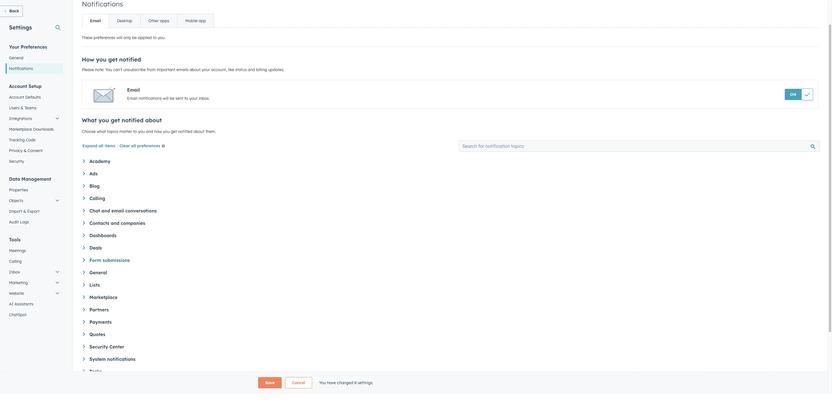 Task type: locate. For each thing, give the bounding box(es) containing it.
notified for how you get notified
[[119, 56, 141, 63]]

your preferences element
[[6, 44, 63, 74]]

caret image left 'deals'
[[83, 246, 85, 250]]

security up the system
[[90, 345, 108, 350]]

12 caret image from the top
[[83, 370, 85, 374]]

preferences right these
[[94, 35, 115, 40]]

settings.
[[358, 381, 374, 386]]

0 vertical spatial to
[[153, 35, 157, 40]]

0 horizontal spatial will
[[117, 35, 122, 40]]

calling up 'inbox'
[[9, 259, 22, 264]]

to left the you. on the left top of the page
[[153, 35, 157, 40]]

about
[[190, 67, 201, 72], [145, 117, 162, 124], [194, 129, 205, 134]]

lists
[[90, 283, 100, 288]]

1 vertical spatial security
[[90, 345, 108, 350]]

email down the unsubscribe
[[127, 87, 140, 93]]

0 vertical spatial email
[[90, 18, 101, 23]]

security inside account setup 'element'
[[9, 159, 24, 164]]

2 caret image from the top
[[83, 184, 85, 188]]

caret image inside ads dropdown button
[[83, 172, 85, 176]]

& inside data management element
[[23, 209, 26, 214]]

caret image inside marketplace dropdown button
[[83, 296, 85, 299]]

import & export
[[9, 209, 40, 214]]

tools element
[[6, 237, 63, 321]]

be right only
[[132, 35, 137, 40]]

5 caret image from the top
[[83, 283, 85, 287]]

& for consent
[[24, 148, 27, 153]]

navigation
[[82, 14, 214, 28]]

all left items in the left top of the page
[[99, 144, 103, 149]]

0 horizontal spatial security
[[9, 159, 24, 164]]

contacts
[[90, 221, 109, 226]]

0 horizontal spatial to
[[133, 129, 137, 134]]

will for only
[[117, 35, 122, 40]]

expand all items button
[[82, 144, 115, 149]]

0 vertical spatial notifications
[[139, 96, 162, 101]]

1 vertical spatial general
[[90, 270, 107, 276]]

2 vertical spatial &
[[23, 209, 26, 214]]

caret image
[[83, 172, 85, 176], [83, 184, 85, 188], [83, 234, 85, 238], [83, 246, 85, 250], [83, 283, 85, 287], [83, 333, 85, 337]]

general
[[9, 55, 23, 61], [90, 270, 107, 276]]

your
[[9, 44, 19, 50]]

quotes
[[90, 332, 105, 338]]

1 horizontal spatial preferences
[[137, 144, 160, 149]]

notifications link
[[6, 63, 63, 74]]

caret image inside dashboards dropdown button
[[83, 234, 85, 238]]

1 horizontal spatial be
[[170, 96, 175, 101]]

other
[[148, 18, 159, 23]]

1 horizontal spatial will
[[163, 96, 169, 101]]

0 vertical spatial security
[[9, 159, 24, 164]]

& right users
[[21, 106, 23, 111]]

and left billing
[[248, 67, 255, 72]]

0 vertical spatial calling
[[90, 196, 105, 202]]

deals
[[90, 245, 102, 251]]

0 horizontal spatial all
[[99, 144, 103, 149]]

academy
[[90, 159, 110, 164]]

9 caret image from the top
[[83, 321, 85, 324]]

notifications for system
[[107, 357, 136, 363]]

code
[[26, 138, 36, 143]]

4 caret image from the top
[[83, 222, 85, 225]]

save
[[265, 381, 275, 386]]

1 vertical spatial your
[[189, 96, 198, 101]]

defaults
[[25, 95, 41, 100]]

security for security
[[9, 159, 24, 164]]

0 vertical spatial general
[[9, 55, 23, 61]]

caret image for lists
[[83, 283, 85, 287]]

caret image left ads
[[83, 172, 85, 176]]

0 vertical spatial marketplace
[[9, 127, 32, 132]]

email up what you get notified about
[[127, 96, 138, 101]]

integrations button
[[6, 113, 63, 124]]

all for expand
[[99, 144, 103, 149]]

unsubscribe
[[124, 67, 146, 72]]

management
[[21, 176, 51, 182]]

caret image inside calling dropdown button
[[83, 197, 85, 200]]

what
[[97, 129, 106, 134]]

get up topics
[[111, 117, 120, 124]]

changed
[[337, 381, 354, 386]]

notified up the unsubscribe
[[119, 56, 141, 63]]

about left them.
[[194, 129, 205, 134]]

1 vertical spatial preferences
[[137, 144, 160, 149]]

general down your
[[9, 55, 23, 61]]

get up can't
[[108, 56, 118, 63]]

clear all preferences button
[[120, 143, 167, 150]]

security center button
[[83, 345, 818, 350]]

0 horizontal spatial general
[[9, 55, 23, 61]]

1 vertical spatial marketplace
[[90, 295, 118, 301]]

marketplace for marketplace
[[90, 295, 118, 301]]

you.
[[158, 35, 166, 40]]

0 horizontal spatial calling
[[9, 259, 22, 264]]

1 vertical spatial about
[[145, 117, 162, 124]]

caret image inside form submissions dropdown button
[[83, 259, 85, 262]]

1 vertical spatial notified
[[122, 117, 144, 124]]

email inside email 'button'
[[90, 18, 101, 23]]

caret image inside academy dropdown button
[[83, 160, 85, 163]]

privacy & consent link
[[6, 146, 63, 156]]

caret image for security center
[[83, 345, 85, 349]]

quotes button
[[83, 332, 818, 338]]

caret image for partners
[[83, 308, 85, 312]]

marketplace inside account setup 'element'
[[9, 127, 32, 132]]

and
[[248, 67, 255, 72], [146, 129, 153, 134], [101, 208, 110, 214], [111, 221, 119, 226]]

get for how
[[108, 56, 118, 63]]

caret image inside chat and email conversations dropdown button
[[83, 209, 85, 213]]

apps
[[160, 18, 169, 23]]

assistants
[[15, 302, 33, 307]]

account inside 'link'
[[9, 95, 24, 100]]

1 horizontal spatial general
[[90, 270, 107, 276]]

0 horizontal spatial marketplace
[[9, 127, 32, 132]]

back
[[9, 8, 19, 14]]

you left can't
[[105, 67, 112, 72]]

these
[[82, 35, 93, 40]]

calling inside tools element
[[9, 259, 22, 264]]

your left account,
[[202, 67, 210, 72]]

1 vertical spatial you
[[319, 381, 326, 386]]

1 horizontal spatial marketplace
[[90, 295, 118, 301]]

1 vertical spatial will
[[163, 96, 169, 101]]

5 caret image from the top
[[83, 259, 85, 262]]

2 caret image from the top
[[83, 197, 85, 200]]

lists button
[[83, 283, 818, 288]]

dashboards button
[[83, 233, 818, 239]]

system notifications button
[[83, 357, 818, 363]]

logs
[[20, 220, 29, 225]]

8
[[355, 381, 357, 386]]

meetings
[[9, 249, 26, 254]]

your preferences
[[9, 44, 47, 50]]

1 horizontal spatial your
[[202, 67, 210, 72]]

account for account setup
[[9, 84, 27, 89]]

caret image inside "blog" dropdown button
[[83, 184, 85, 188]]

caret image inside security center dropdown button
[[83, 345, 85, 349]]

caret image left blog
[[83, 184, 85, 188]]

preferences down 'choose what topics matter to you and how you get notified about them.'
[[137, 144, 160, 149]]

notified
[[119, 56, 141, 63], [122, 117, 144, 124], [178, 129, 193, 134]]

caret image for system notifications
[[83, 358, 85, 361]]

1 caret image from the top
[[83, 172, 85, 176]]

preferences
[[21, 44, 47, 50]]

& right privacy
[[24, 148, 27, 153]]

audit
[[9, 220, 19, 225]]

caret image inside lists dropdown button
[[83, 283, 85, 287]]

0 vertical spatial &
[[21, 106, 23, 111]]

marketplace down integrations at the left
[[9, 127, 32, 132]]

1 account from the top
[[9, 84, 27, 89]]

will left only
[[117, 35, 122, 40]]

cancel button
[[285, 378, 313, 389]]

& left export
[[23, 209, 26, 214]]

website
[[9, 291, 24, 296]]

chat
[[90, 208, 100, 214]]

0 horizontal spatial preferences
[[94, 35, 115, 40]]

caret image for dashboards
[[83, 234, 85, 238]]

about right 'emails'
[[190, 67, 201, 72]]

caret image inside general 'dropdown button'
[[83, 271, 85, 275]]

marketplace for marketplace downloads
[[9, 127, 32, 132]]

to right matter
[[133, 129, 137, 134]]

1 vertical spatial calling
[[9, 259, 22, 264]]

2 vertical spatial email
[[127, 96, 138, 101]]

email button
[[82, 14, 109, 28]]

your left inbox.
[[189, 96, 198, 101]]

caret image inside contacts and companies dropdown button
[[83, 222, 85, 225]]

0 vertical spatial will
[[117, 35, 122, 40]]

1 vertical spatial be
[[170, 96, 175, 101]]

notified up matter
[[122, 117, 144, 124]]

get
[[108, 56, 118, 63], [111, 117, 120, 124], [171, 129, 177, 134]]

0 vertical spatial account
[[9, 84, 27, 89]]

from
[[147, 67, 156, 72]]

caret image for academy
[[83, 160, 85, 163]]

caret image inside system notifications dropdown button
[[83, 358, 85, 361]]

0 horizontal spatial you
[[105, 67, 112, 72]]

email up these
[[90, 18, 101, 23]]

be
[[132, 35, 137, 40], [170, 96, 175, 101]]

1 all from the left
[[99, 144, 103, 149]]

11 caret image from the top
[[83, 358, 85, 361]]

ads
[[90, 171, 98, 177]]

get right how
[[171, 129, 177, 134]]

will left sent
[[163, 96, 169, 101]]

notified for what you get notified about
[[122, 117, 144, 124]]

you
[[96, 56, 107, 63], [99, 117, 109, 124], [138, 129, 145, 134], [163, 129, 170, 134]]

1 horizontal spatial security
[[90, 345, 108, 350]]

0 vertical spatial notified
[[119, 56, 141, 63]]

to right sent
[[185, 96, 188, 101]]

6 caret image from the top
[[83, 333, 85, 337]]

2 vertical spatial to
[[133, 129, 137, 134]]

1 horizontal spatial calling
[[90, 196, 105, 202]]

ai assistants link
[[6, 299, 63, 310]]

1 vertical spatial &
[[24, 148, 27, 153]]

1 vertical spatial account
[[9, 95, 24, 100]]

0 vertical spatial be
[[132, 35, 137, 40]]

1 caret image from the top
[[83, 160, 85, 163]]

calling up chat
[[90, 196, 105, 202]]

be left sent
[[170, 96, 175, 101]]

7 caret image from the top
[[83, 296, 85, 299]]

caret image inside tasks dropdown button
[[83, 370, 85, 374]]

caret image for deals
[[83, 246, 85, 250]]

caret image inside payments dropdown button
[[83, 321, 85, 324]]

ai
[[9, 302, 13, 307]]

setup
[[29, 84, 42, 89]]

security down privacy
[[9, 159, 24, 164]]

10 caret image from the top
[[83, 345, 85, 349]]

caret image left "quotes"
[[83, 333, 85, 337]]

partners
[[90, 307, 109, 313]]

8 caret image from the top
[[83, 308, 85, 312]]

all inside clear all preferences button
[[131, 144, 136, 149]]

0 vertical spatial your
[[202, 67, 210, 72]]

marketing button
[[6, 278, 63, 288]]

marketplace up partners at left
[[90, 295, 118, 301]]

notifications
[[9, 66, 33, 71]]

mobile
[[185, 18, 198, 23]]

you
[[105, 67, 112, 72], [319, 381, 326, 386]]

2 all from the left
[[131, 144, 136, 149]]

important
[[157, 67, 176, 72]]

6 caret image from the top
[[83, 271, 85, 275]]

about up how
[[145, 117, 162, 124]]

1 vertical spatial notifications
[[107, 357, 136, 363]]

you left have at the bottom left
[[319, 381, 326, 386]]

account up users
[[9, 95, 24, 100]]

caret image inside deals dropdown button
[[83, 246, 85, 250]]

1 vertical spatial get
[[111, 117, 120, 124]]

import & export link
[[6, 206, 63, 217]]

caret image left lists
[[83, 283, 85, 287]]

0 vertical spatial you
[[105, 67, 112, 72]]

companies
[[121, 221, 145, 226]]

notified left them.
[[178, 129, 193, 134]]

get for what
[[111, 117, 120, 124]]

0 vertical spatial get
[[108, 56, 118, 63]]

caret image inside quotes 'dropdown button'
[[83, 333, 85, 337]]

1 vertical spatial to
[[185, 96, 188, 101]]

caret image
[[83, 160, 85, 163], [83, 197, 85, 200], [83, 209, 85, 213], [83, 222, 85, 225], [83, 259, 85, 262], [83, 271, 85, 275], [83, 296, 85, 299], [83, 308, 85, 312], [83, 321, 85, 324], [83, 345, 85, 349], [83, 358, 85, 361], [83, 370, 85, 374]]

general down the 'form'
[[90, 270, 107, 276]]

and left how
[[146, 129, 153, 134]]

2 account from the top
[[9, 95, 24, 100]]

blog button
[[83, 184, 818, 189]]

3 caret image from the top
[[83, 234, 85, 238]]

deals button
[[83, 245, 818, 251]]

& for teams
[[21, 106, 23, 111]]

users & teams
[[9, 106, 36, 111]]

applied
[[138, 35, 152, 40]]

calling link
[[6, 256, 63, 267]]

0 horizontal spatial notifications
[[107, 357, 136, 363]]

security for security center
[[90, 345, 108, 350]]

privacy & consent
[[9, 148, 43, 153]]

all right clear
[[131, 144, 136, 149]]

caret image for general
[[83, 271, 85, 275]]

caret image inside partners dropdown button
[[83, 308, 85, 312]]

3 caret image from the top
[[83, 209, 85, 213]]

will for be
[[163, 96, 169, 101]]

calling
[[90, 196, 105, 202], [9, 259, 22, 264]]

account up the account defaults
[[9, 84, 27, 89]]

4 caret image from the top
[[83, 246, 85, 250]]

data management
[[9, 176, 51, 182]]

0 horizontal spatial your
[[189, 96, 198, 101]]

1 horizontal spatial all
[[131, 144, 136, 149]]

chat and email conversations button
[[83, 208, 818, 214]]

users & teams link
[[6, 103, 63, 113]]

caret image for calling
[[83, 197, 85, 200]]

caret image for quotes
[[83, 333, 85, 337]]

caret image left dashboards
[[83, 234, 85, 238]]

1 horizontal spatial notifications
[[139, 96, 162, 101]]



Task type: describe. For each thing, give the bounding box(es) containing it.
chat and email conversations
[[90, 208, 157, 214]]

data management element
[[6, 176, 63, 228]]

2 horizontal spatial to
[[185, 96, 188, 101]]

system notifications
[[90, 357, 136, 363]]

general link
[[6, 53, 63, 63]]

general inside your preferences element
[[9, 55, 23, 61]]

inbox.
[[199, 96, 210, 101]]

marketing
[[9, 281, 28, 286]]

consent
[[28, 148, 43, 153]]

1 vertical spatial email
[[127, 87, 140, 93]]

sent
[[176, 96, 183, 101]]

choose
[[82, 129, 96, 134]]

general button
[[83, 270, 818, 276]]

Search for notification topics search field
[[460, 141, 820, 152]]

have
[[327, 381, 336, 386]]

tracking
[[9, 138, 25, 143]]

how you get notified
[[82, 56, 141, 63]]

how
[[82, 56, 94, 63]]

caret image for chat and email conversations
[[83, 209, 85, 213]]

account for account defaults
[[9, 95, 24, 100]]

and down email
[[111, 221, 119, 226]]

account defaults link
[[6, 92, 63, 103]]

other apps button
[[140, 14, 177, 28]]

email
[[112, 208, 124, 214]]

tasks
[[90, 369, 102, 375]]

meetings link
[[6, 246, 63, 256]]

payments button
[[83, 320, 818, 325]]

tasks button
[[83, 369, 818, 375]]

2 vertical spatial notified
[[178, 129, 193, 134]]

expand all items
[[82, 144, 115, 149]]

you have changed 8 settings.
[[319, 381, 374, 386]]

tracking code
[[9, 138, 36, 143]]

account,
[[211, 67, 227, 72]]

caret image for contacts and companies
[[83, 222, 85, 225]]

billing
[[256, 67, 267, 72]]

and right chat
[[101, 208, 110, 214]]

privacy
[[9, 148, 23, 153]]

system
[[90, 357, 106, 363]]

emails
[[177, 67, 189, 72]]

all for clear
[[131, 144, 136, 149]]

preferences inside clear all preferences button
[[137, 144, 160, 149]]

teams
[[24, 106, 36, 111]]

you up clear all preferences
[[138, 129, 145, 134]]

audit logs link
[[6, 217, 63, 228]]

account setup element
[[6, 83, 63, 167]]

email notifications will be sent to your inbox.
[[127, 96, 210, 101]]

dashboards
[[90, 233, 117, 239]]

app
[[199, 18, 206, 23]]

0 vertical spatial about
[[190, 67, 201, 72]]

notifications for email
[[139, 96, 162, 101]]

them.
[[206, 129, 216, 134]]

mobile app
[[185, 18, 206, 23]]

save button
[[258, 378, 282, 389]]

caret image for marketplace
[[83, 296, 85, 299]]

conversations
[[125, 208, 157, 214]]

caret image for payments
[[83, 321, 85, 324]]

partners button
[[83, 307, 818, 313]]

marketplace downloads
[[9, 127, 54, 132]]

mobile app button
[[177, 14, 214, 28]]

only
[[123, 35, 131, 40]]

data
[[9, 176, 20, 182]]

chatspot
[[9, 313, 27, 318]]

desktop button
[[109, 14, 140, 28]]

form submissions button
[[83, 258, 818, 263]]

caret image for ads
[[83, 172, 85, 176]]

marketplace button
[[83, 295, 818, 301]]

blog
[[90, 184, 100, 189]]

form
[[90, 258, 101, 263]]

inbox button
[[6, 267, 63, 278]]

2 vertical spatial about
[[194, 129, 205, 134]]

caret image for blog
[[83, 184, 85, 188]]

note:
[[95, 67, 104, 72]]

clear
[[120, 144, 130, 149]]

expand
[[82, 144, 97, 149]]

tracking code link
[[6, 135, 63, 146]]

account defaults
[[9, 95, 41, 100]]

form submissions
[[90, 258, 130, 263]]

academy button
[[83, 159, 818, 164]]

ai assistants
[[9, 302, 33, 307]]

integrations
[[9, 116, 32, 121]]

please
[[82, 67, 94, 72]]

1 horizontal spatial you
[[319, 381, 326, 386]]

1 horizontal spatial to
[[153, 35, 157, 40]]

objects button
[[6, 196, 63, 206]]

downloads
[[33, 127, 54, 132]]

navigation containing email
[[82, 14, 214, 28]]

back link
[[0, 6, 23, 17]]

contacts and companies
[[90, 221, 145, 226]]

& for export
[[23, 209, 26, 214]]

0 horizontal spatial be
[[132, 35, 137, 40]]

you up note:
[[96, 56, 107, 63]]

submissions
[[103, 258, 130, 263]]

caret image for form submissions
[[83, 259, 85, 262]]

users
[[9, 106, 19, 111]]

0 vertical spatial preferences
[[94, 35, 115, 40]]

properties link
[[6, 185, 63, 196]]

2 vertical spatial get
[[171, 129, 177, 134]]

on
[[791, 92, 797, 97]]

caret image for tasks
[[83, 370, 85, 374]]

you right how
[[163, 129, 170, 134]]

topics
[[107, 129, 118, 134]]

you up the what
[[99, 117, 109, 124]]

inbox
[[9, 270, 20, 275]]

tools
[[9, 237, 21, 243]]

properties
[[9, 188, 28, 193]]

chatspot link
[[6, 310, 63, 321]]

what you get notified about
[[82, 117, 162, 124]]



Task type: vqa. For each thing, say whether or not it's contained in the screenshot.
the in
no



